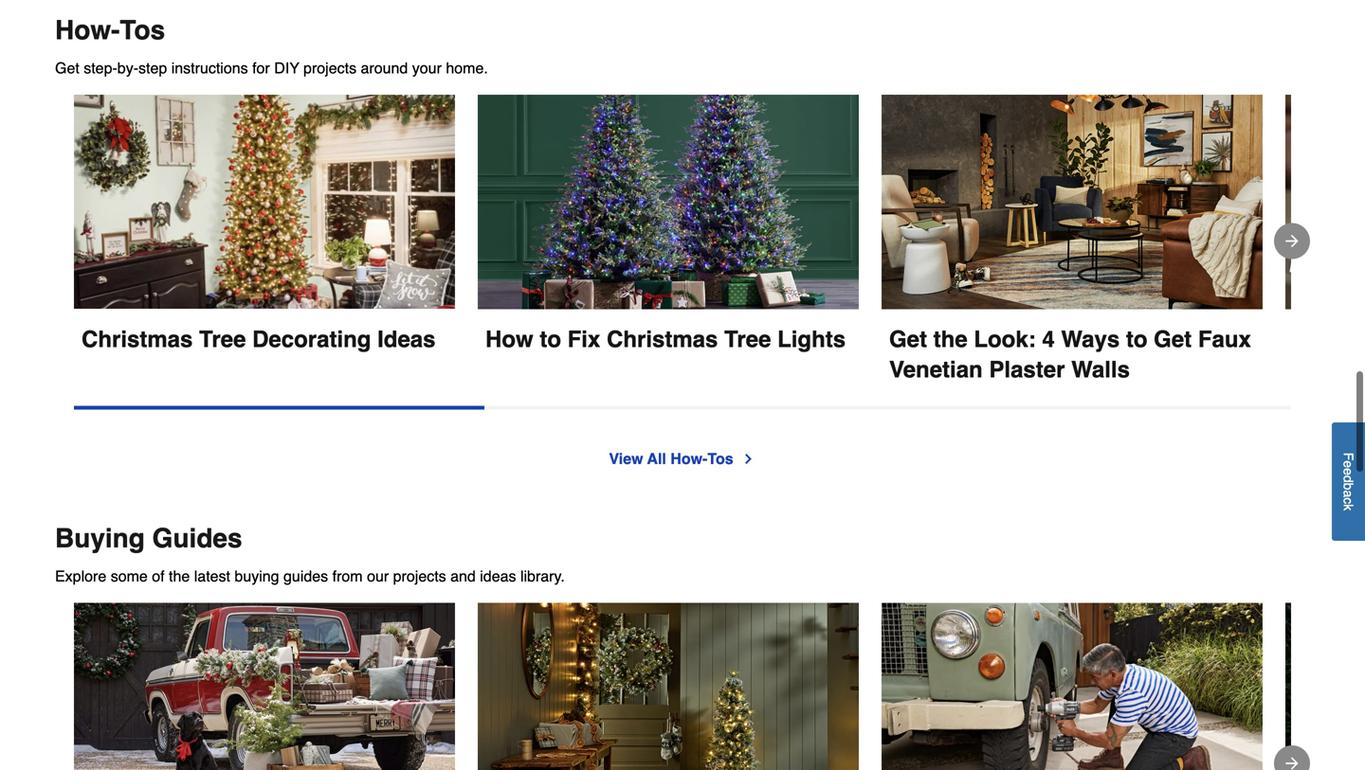 Task type: vqa. For each thing, say whether or not it's contained in the screenshot.
"Get"
yes



Task type: describe. For each thing, give the bounding box(es) containing it.
buying
[[55, 524, 145, 554]]

decorating
[[252, 326, 371, 353]]

f e e d b a c k button
[[1332, 423, 1365, 541]]

2 horizontal spatial get
[[1154, 327, 1192, 353]]

chevron right image
[[741, 452, 756, 467]]

view all how-tos link
[[609, 448, 756, 471]]

by-
[[117, 59, 138, 77]]

to inside how to fix christmas tree lights link
[[540, 327, 561, 353]]

get step-by-step instructions for diy projects around your home.
[[55, 59, 488, 77]]

ways
[[1061, 327, 1120, 353]]

the inside get the look: 4 ways to get faux venetian plaster walls
[[933, 327, 968, 353]]

a black lab with a bow on its neck in front of a red pick up truck. image
[[74, 604, 455, 771]]

f e e d b a c k
[[1341, 453, 1356, 511]]

d
[[1341, 476, 1356, 483]]

diy
[[274, 59, 299, 77]]

1 christmas from the left
[[82, 326, 193, 353]]

k
[[1341, 504, 1356, 511]]

your
[[412, 59, 442, 77]]

a man in a striped blue and white t-shirt fixing a tire. image
[[882, 604, 1263, 771]]

instructions
[[171, 59, 248, 77]]

a home entryway decorated for christmas with lighted wreath, garland, and a prelit christmas tree. image
[[478, 604, 859, 771]]

buying
[[235, 568, 279, 586]]

arrow right image for a video demonstrating how to clean a dryer vent. image
[[1283, 232, 1302, 251]]

faux
[[1198, 327, 1251, 353]]

step-
[[84, 59, 117, 77]]

get for get the look: 4 ways to get faux venetian plaster walls
[[889, 327, 927, 353]]

4
[[1042, 327, 1055, 353]]

from
[[332, 568, 363, 586]]

a video about 3 methods to add lights to a christmas tree. image
[[74, 95, 455, 310]]

1 horizontal spatial how-
[[671, 451, 708, 468]]

a
[[1341, 490, 1356, 498]]

1 tree from the left
[[199, 326, 246, 353]]

1 vertical spatial projects
[[393, 568, 446, 586]]

look:
[[974, 327, 1036, 353]]

how to fix christmas tree lights link
[[478, 95, 859, 355]]

explore
[[55, 568, 106, 586]]

how to fix christmas tree lights
[[485, 327, 846, 353]]

our
[[367, 568, 389, 586]]

all
[[647, 451, 666, 468]]

1 horizontal spatial tos
[[708, 451, 733, 468]]

2 tree from the left
[[724, 327, 771, 353]]

0 vertical spatial tos
[[120, 15, 165, 46]]

ideas
[[377, 326, 436, 353]]

to inside get the look: 4 ways to get faux venetian plaster walls
[[1126, 327, 1148, 353]]

library.
[[520, 568, 565, 586]]



Task type: locate. For each thing, give the bounding box(es) containing it.
christmas
[[82, 326, 193, 353], [607, 327, 718, 353]]

1 vertical spatial the
[[169, 568, 190, 586]]

0 horizontal spatial projects
[[303, 59, 357, 77]]

0 vertical spatial how-
[[55, 15, 120, 46]]

get the look: 4 ways to get faux venetian plaster walls link
[[882, 95, 1263, 385]]

2 christmas from the left
[[607, 327, 718, 353]]

get
[[55, 59, 79, 77], [889, 327, 927, 353], [1154, 327, 1192, 353]]

1 horizontal spatial tree
[[724, 327, 771, 353]]

guides
[[152, 524, 242, 554]]

e up d
[[1341, 461, 1356, 468]]

0 vertical spatial arrow right image
[[1283, 232, 1302, 251]]

to right ways
[[1126, 327, 1148, 353]]

e up b
[[1341, 468, 1356, 476]]

projects
[[303, 59, 357, 77], [393, 568, 446, 586]]

a woman in a red plaid jacket shopping for a live christmas tree. image
[[1286, 604, 1365, 771]]

a video demonstrating how to clean a dryer vent. image
[[1286, 95, 1365, 310]]

2 e from the top
[[1341, 468, 1356, 476]]

c
[[1341, 498, 1356, 504]]

latest
[[194, 568, 230, 586]]

how
[[485, 327, 533, 353]]

view all how-tos
[[609, 451, 733, 468]]

a video showing how to replace a holiday lightbulb and fuse. image
[[478, 95, 859, 310]]

2 arrow right image from the top
[[1283, 755, 1302, 771]]

guides
[[283, 568, 328, 586]]

1 horizontal spatial get
[[889, 327, 927, 353]]

tree
[[199, 326, 246, 353], [724, 327, 771, 353]]

e
[[1341, 461, 1356, 468], [1341, 468, 1356, 476]]

0 horizontal spatial get
[[55, 59, 79, 77]]

scrollbar
[[74, 406, 484, 410]]

0 horizontal spatial how-
[[55, 15, 120, 46]]

to left fix
[[540, 327, 561, 353]]

tos up step
[[120, 15, 165, 46]]

christmas tree decorating ideas
[[82, 326, 436, 353]]

lights
[[777, 327, 846, 353]]

1 vertical spatial how-
[[671, 451, 708, 468]]

some
[[111, 568, 148, 586]]

projects right diy
[[303, 59, 357, 77]]

tos
[[120, 15, 165, 46], [708, 451, 733, 468]]

0 vertical spatial the
[[933, 327, 968, 353]]

1 horizontal spatial to
[[1126, 327, 1148, 353]]

tree left lights
[[724, 327, 771, 353]]

get for get step-by-step instructions for diy projects around your home.
[[55, 59, 79, 77]]

projects right our
[[393, 568, 446, 586]]

0 horizontal spatial tos
[[120, 15, 165, 46]]

how-
[[55, 15, 120, 46], [671, 451, 708, 468]]

of
[[152, 568, 165, 586]]

0 horizontal spatial christmas
[[82, 326, 193, 353]]

arrow right image for a woman in a red plaid jacket shopping for a live christmas tree. image
[[1283, 755, 1302, 771]]

b
[[1341, 483, 1356, 490]]

plaster
[[989, 357, 1065, 383]]

1 arrow right image from the top
[[1283, 232, 1302, 251]]

1 vertical spatial tos
[[708, 451, 733, 468]]

1 horizontal spatial projects
[[393, 568, 446, 586]]

view
[[609, 451, 643, 468]]

get left faux
[[1154, 327, 1192, 353]]

2 to from the left
[[1126, 327, 1148, 353]]

a trendy room with a plaster look fireplace surround, wood slat accent wall and a modern chandelier. image
[[882, 95, 1263, 310]]

the up the venetian
[[933, 327, 968, 353]]

how- up step-
[[55, 15, 120, 46]]

arrow right image
[[1283, 232, 1302, 251], [1283, 755, 1302, 771]]

0 horizontal spatial the
[[169, 568, 190, 586]]

tos left chevron right icon
[[708, 451, 733, 468]]

how- right all
[[671, 451, 708, 468]]

fix
[[568, 327, 600, 353]]

the right of
[[169, 568, 190, 586]]

step
[[138, 59, 167, 77]]

how-tos
[[55, 15, 165, 46]]

venetian
[[889, 357, 983, 383]]

buying guides
[[55, 524, 242, 554]]

for
[[252, 59, 270, 77]]

1 e from the top
[[1341, 461, 1356, 468]]

home.
[[446, 59, 488, 77]]

get the look: 4 ways to get faux venetian plaster walls
[[889, 327, 1258, 383]]

walls
[[1071, 357, 1130, 383]]

to
[[540, 327, 561, 353], [1126, 327, 1148, 353]]

1 to from the left
[[540, 327, 561, 353]]

ideas
[[480, 568, 516, 586]]

0 horizontal spatial tree
[[199, 326, 246, 353]]

1 horizontal spatial christmas
[[607, 327, 718, 353]]

f
[[1341, 453, 1356, 461]]

around
[[361, 59, 408, 77]]

0 vertical spatial projects
[[303, 59, 357, 77]]

christmas tree decorating ideas link
[[74, 95, 455, 355]]

explore some of the latest buying guides from our projects and ideas library.
[[55, 568, 565, 586]]

1 horizontal spatial the
[[933, 327, 968, 353]]

tree left decorating at top
[[199, 326, 246, 353]]

0 horizontal spatial to
[[540, 327, 561, 353]]

the
[[933, 327, 968, 353], [169, 568, 190, 586]]

1 vertical spatial arrow right image
[[1283, 755, 1302, 771]]

and
[[450, 568, 476, 586]]

get up the venetian
[[889, 327, 927, 353]]

get left step-
[[55, 59, 79, 77]]



